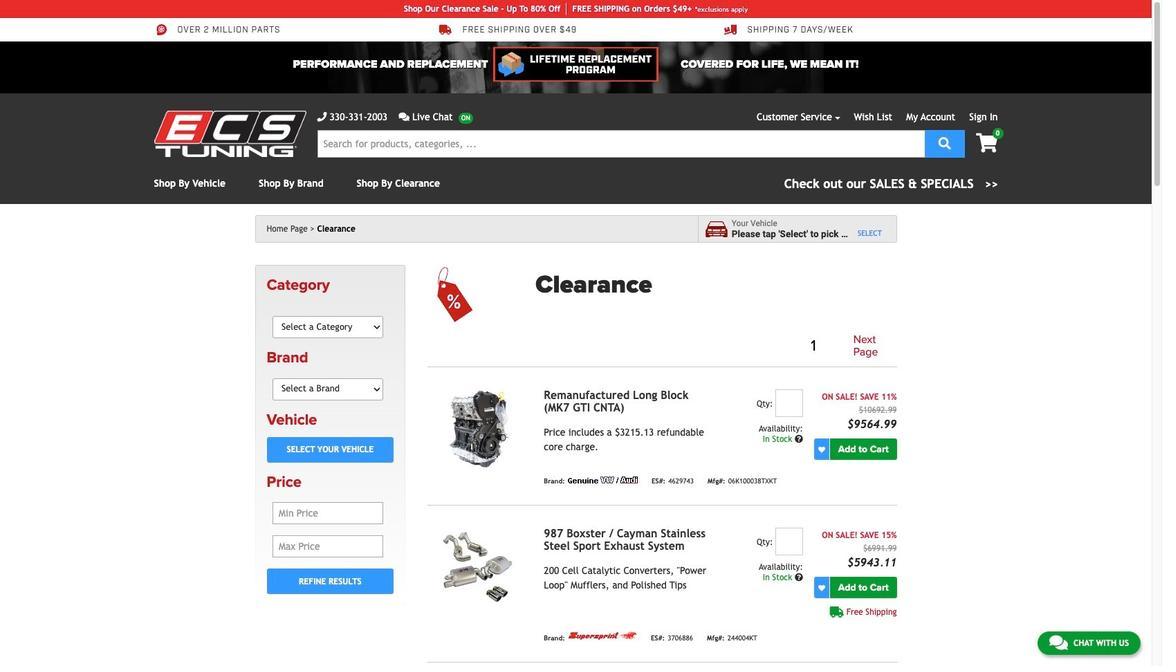 Task type: describe. For each thing, give the bounding box(es) containing it.
genuine volkswagen audi - corporate logo image
[[568, 477, 638, 484]]

ecs tuning image
[[154, 111, 306, 157]]

add to wish list image for supersprint - corporate logo at the bottom of page's the question circle 'image'
[[818, 584, 825, 591]]

question circle image for 'genuine volkswagen audi - corporate logo'
[[795, 435, 803, 444]]

lifetime replacement program banner image
[[494, 47, 658, 82]]

question circle image for supersprint - corporate logo at the bottom of page
[[795, 574, 803, 582]]

paginated product list navigation navigation
[[536, 331, 897, 361]]

es#4629743 - 06k100038txkt - remanufactured long block (mk7 gti cnta) - price includes a $3215.13 refundable core charge. - genuine volkswagen audi - volkswagen image
[[428, 390, 533, 469]]

add to wish list image for the question circle 'image' corresponding to 'genuine volkswagen audi - corporate logo'
[[818, 446, 825, 453]]

Search text field
[[317, 130, 925, 158]]

phone image
[[317, 112, 327, 122]]



Task type: locate. For each thing, give the bounding box(es) containing it.
1 vertical spatial question circle image
[[795, 574, 803, 582]]

Min Price number field
[[273, 502, 383, 525]]

1 question circle image from the top
[[795, 435, 803, 444]]

shopping cart image
[[976, 134, 998, 153]]

2 add to wish list image from the top
[[818, 584, 825, 591]]

0 vertical spatial question circle image
[[795, 435, 803, 444]]

supersprint - corporate logo image
[[568, 632, 637, 641]]

add to wish list image
[[818, 446, 825, 453], [818, 584, 825, 591]]

0 vertical spatial add to wish list image
[[818, 446, 825, 453]]

question circle image
[[795, 435, 803, 444], [795, 574, 803, 582]]

1 add to wish list image from the top
[[818, 446, 825, 453]]

Max Price number field
[[273, 536, 383, 558]]

1 vertical spatial add to wish list image
[[818, 584, 825, 591]]

None number field
[[775, 390, 803, 417], [775, 528, 803, 556], [775, 390, 803, 417], [775, 528, 803, 556]]

comments image
[[1049, 634, 1068, 651]]

es#3706886 - 244004kt - 987 boxster / cayman stainless steel sport exhaust system - 200 cell catalytic converters, "power loop" mufflers, and polished tips - supersprint - porsche image
[[428, 528, 533, 607]]

2 question circle image from the top
[[795, 574, 803, 582]]

search image
[[939, 137, 951, 149]]

comments image
[[399, 112, 410, 122]]



Task type: vqa. For each thing, say whether or not it's contained in the screenshot.
THE ECS TUNING image
yes



